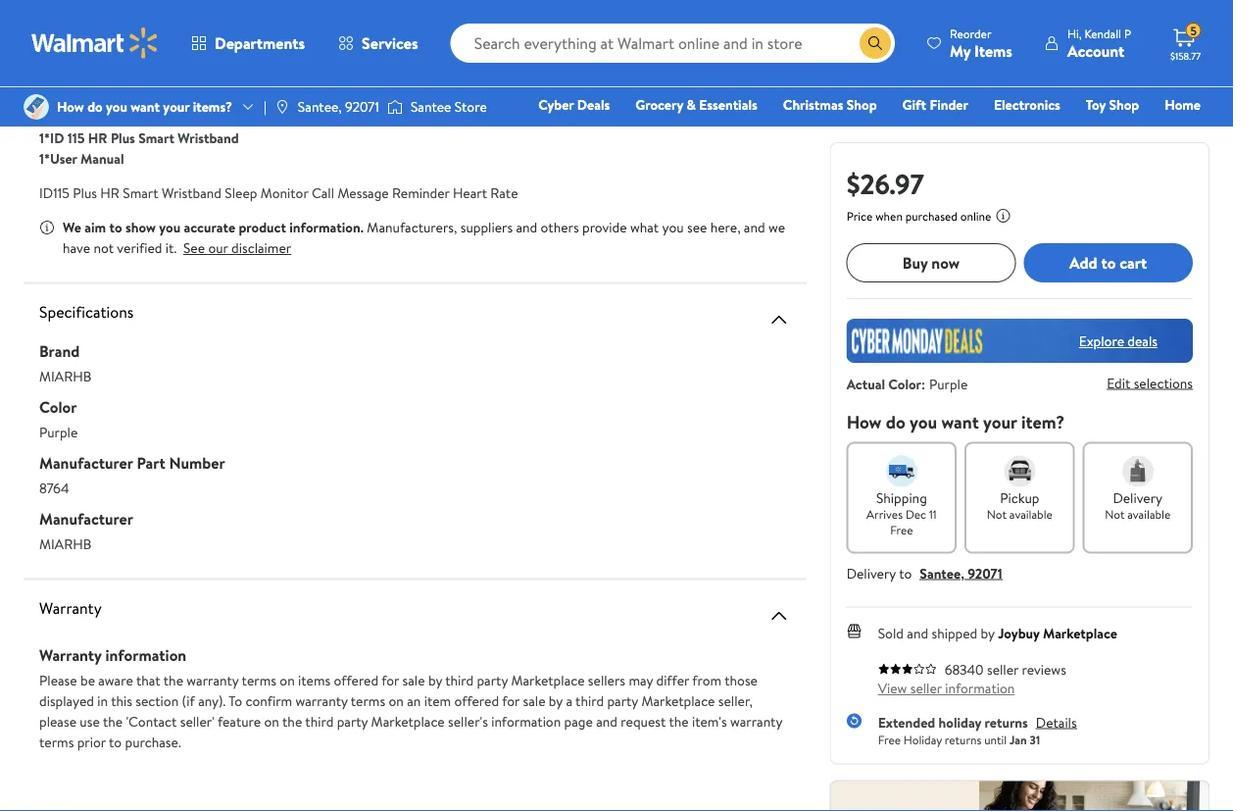Task type: describe. For each thing, give the bounding box(es) containing it.
size:
[[84, 25, 109, 44]]

buy now
[[903, 252, 960, 273]]

differ
[[657, 671, 690, 690]]

1 vertical spatial for
[[502, 692, 520, 711]]

technical
[[39, 4, 95, 24]]

0 vertical spatial sale
[[403, 671, 425, 690]]

seller's
[[448, 712, 488, 731]]

please
[[39, 712, 76, 731]]

how do you want your item?
[[847, 410, 1066, 434]]

item
[[424, 692, 451, 711]]

others
[[541, 218, 579, 237]]

product
[[239, 218, 286, 237]]

purchase.
[[125, 733, 181, 752]]

115
[[68, 128, 85, 147]]

warranty for warranty
[[39, 597, 102, 618]]

intent image for delivery image
[[1123, 456, 1154, 487]]

2 horizontal spatial information
[[946, 679, 1016, 698]]

Walmart Site-Wide search field
[[451, 24, 896, 63]]

cyber monday deals image
[[847, 319, 1194, 363]]

provide
[[583, 218, 627, 237]]

explore deals
[[1080, 331, 1158, 350]]

our
[[208, 238, 228, 257]]

0 horizontal spatial returns
[[945, 732, 982, 748]]

gift
[[903, 95, 927, 114]]

now
[[932, 252, 960, 273]]

0 vertical spatial information
[[105, 644, 187, 666]]

home link
[[1157, 94, 1210, 115]]

not for pickup
[[988, 506, 1007, 523]]

an
[[407, 692, 421, 711]]

edit selections button
[[1108, 373, 1194, 392]]

search icon image
[[868, 35, 884, 51]]

price
[[847, 208, 873, 225]]

to left santee, 92071 button
[[900, 564, 913, 583]]

may
[[629, 671, 653, 690]]

items
[[298, 671, 331, 690]]

2 horizontal spatial warranty
[[731, 712, 783, 731]]

what
[[631, 218, 659, 237]]

the down confirm
[[283, 712, 302, 731]]

item's
[[692, 712, 727, 731]]

use
[[80, 712, 100, 731]]

1 vertical spatial time:
[[92, 87, 125, 106]]

deals
[[1128, 331, 1158, 350]]

technical parameters: screen size: 0.96" oled battery capacity: 65mah standby time: 10 days working time: 5 days package included: 1*id 115 hr plus smart wristband 1*user manual
[[39, 4, 239, 168]]

seller for view
[[911, 679, 943, 698]]

request
[[621, 712, 666, 731]]

intent image for pickup image
[[1005, 456, 1036, 487]]

brand
[[39, 340, 80, 361]]

we
[[63, 218, 81, 237]]

$158.77
[[1171, 49, 1202, 62]]

items?
[[193, 97, 232, 116]]

manufacturers, suppliers and others provide what you see here, and we have not verified it.
[[63, 218, 786, 257]]

marketplace up the reviews on the right of the page
[[1044, 624, 1118, 643]]

specifications image
[[768, 308, 791, 331]]

suppliers
[[461, 218, 513, 237]]

gift finder link
[[894, 94, 978, 115]]

0 vertical spatial color
[[889, 375, 922, 394]]

fashion
[[850, 123, 896, 142]]

0 vertical spatial terms
[[242, 671, 277, 690]]

see our disclaimer button
[[183, 238, 291, 257]]

&
[[687, 95, 696, 114]]

hi, kendall p account
[[1068, 25, 1132, 61]]

electronics link
[[986, 94, 1070, 115]]

legal information image
[[996, 208, 1012, 224]]

2 vertical spatial third
[[305, 712, 334, 731]]

1 horizontal spatial returns
[[985, 713, 1029, 732]]

hr inside technical parameters: screen size: 0.96" oled battery capacity: 65mah standby time: 10 days working time: 5 days package included: 1*id 115 hr plus smart wristband 1*user manual
[[88, 128, 107, 147]]

show
[[126, 218, 156, 237]]

delivery to santee, 92071
[[847, 564, 1003, 583]]

1 horizontal spatial by
[[549, 692, 563, 711]]

fashion link
[[841, 122, 904, 143]]

we
[[769, 218, 786, 237]]

 image for how do you want your items?
[[24, 94, 49, 120]]

services button
[[322, 20, 435, 67]]

1 manufacturer from the top
[[39, 452, 133, 473]]

2 manufacturer from the top
[[39, 508, 133, 529]]

part
[[137, 452, 165, 473]]

delivery for to
[[847, 564, 897, 583]]

do for how do you want your items?
[[87, 97, 103, 116]]

you inside manufacturers, suppliers and others provide what you see here, and we have not verified it.
[[663, 218, 684, 237]]

warranty image
[[768, 604, 791, 627]]

0 horizontal spatial party
[[337, 712, 368, 731]]

verified
[[117, 238, 162, 257]]

sleep
[[225, 183, 257, 203]]

purple for color
[[39, 423, 78, 442]]

pickup
[[1001, 488, 1040, 507]]

2.9628 stars out of 5, based on 68340 seller reviews element
[[879, 663, 937, 674]]

0 vertical spatial warranty
[[187, 671, 239, 690]]

1 vertical spatial santee,
[[920, 564, 965, 583]]

how for how do you want your item?
[[847, 410, 882, 434]]

you down :
[[910, 410, 938, 434]]

0 vertical spatial for
[[382, 671, 399, 690]]

and right sold
[[908, 624, 929, 643]]

1 horizontal spatial party
[[477, 671, 508, 690]]

1 vertical spatial days
[[139, 87, 166, 106]]

your for item?
[[984, 410, 1018, 434]]

information.
[[290, 218, 364, 237]]

actual
[[847, 375, 886, 394]]

price when purchased online
[[847, 208, 992, 225]]

do for how do you want your item?
[[886, 410, 906, 434]]

8764
[[39, 479, 69, 498]]

1 vertical spatial sale
[[523, 692, 546, 711]]

1 horizontal spatial third
[[446, 671, 474, 690]]

in
[[97, 692, 108, 711]]

want for item?
[[942, 410, 980, 434]]

heart
[[453, 183, 487, 203]]

have
[[63, 238, 90, 257]]

0 vertical spatial days
[[143, 66, 170, 85]]

explore
[[1080, 331, 1125, 350]]

1 vertical spatial plus
[[73, 183, 97, 203]]

debit
[[1084, 123, 1118, 142]]

10
[[127, 66, 140, 85]]

specifications
[[39, 301, 134, 322]]

0 vertical spatial 5
[[1191, 22, 1198, 39]]

one
[[1051, 123, 1081, 142]]

1 vertical spatial wristband
[[162, 183, 222, 203]]

1 vertical spatial hr
[[100, 183, 120, 203]]

and inside warranty information please be aware that the warranty terms on items offered for sale by third party marketplace sellers may differ from those displayed in this section (if any). to confirm warranty terms on an item offered for sale by a third party marketplace seller, please use the 'contact seller' feature on the third party marketplace seller's information page and request the item's warranty terms prior to purchase.
[[597, 712, 618, 731]]

seller for 68340
[[988, 660, 1019, 679]]

the left item's
[[669, 712, 689, 731]]

sold and shipped by joybuy marketplace
[[879, 624, 1118, 643]]

view
[[879, 679, 908, 698]]

it.
[[166, 238, 177, 257]]

services
[[362, 32, 418, 54]]

jan
[[1010, 732, 1028, 748]]

1 miarhb from the top
[[39, 367, 92, 386]]

manufacturers,
[[367, 218, 457, 237]]

0 vertical spatial offered
[[334, 671, 379, 690]]

until
[[985, 732, 1008, 748]]

1*id
[[39, 128, 64, 147]]

reviews
[[1023, 660, 1067, 679]]

working
[[39, 87, 89, 106]]

free for extended
[[879, 732, 901, 748]]

2 horizontal spatial party
[[608, 692, 639, 711]]

1 horizontal spatial warranty
[[296, 692, 348, 711]]

home fashion
[[850, 95, 1202, 142]]

0.96"
[[112, 25, 143, 44]]

reorder
[[951, 25, 992, 42]]



Task type: vqa. For each thing, say whether or not it's contained in the screenshot.
left PERSONAL
no



Task type: locate. For each thing, give the bounding box(es) containing it.
christmas shop link
[[775, 94, 886, 115]]

warranty information please be aware that the warranty terms on items offered for sale by third party marketplace sellers may differ from those displayed in this section (if any). to confirm warranty terms on an item offered for sale by a third party marketplace seller, please use the 'contact seller' feature on the third party marketplace seller's information page and request the item's warranty terms prior to purchase.
[[39, 644, 783, 752]]

to right prior
[[109, 733, 122, 752]]

reminder
[[392, 183, 450, 203]]

miarhb down brand
[[39, 367, 92, 386]]

seller'
[[180, 712, 215, 731]]

terms left an
[[351, 692, 386, 711]]

not for delivery
[[1106, 506, 1126, 523]]

0 horizontal spatial purple
[[39, 423, 78, 442]]

santee
[[411, 97, 452, 116]]

returns
[[985, 713, 1029, 732], [945, 732, 982, 748]]

0 vertical spatial purple
[[930, 375, 968, 394]]

1 horizontal spatial how
[[847, 410, 882, 434]]

0 vertical spatial by
[[981, 624, 995, 643]]

view seller information
[[879, 679, 1016, 698]]

on down confirm
[[264, 712, 279, 731]]

0 horizontal spatial shop
[[847, 95, 877, 114]]

warranty up any).
[[187, 671, 239, 690]]

0 horizontal spatial offered
[[334, 671, 379, 690]]

actual color : purple
[[847, 375, 968, 394]]

2 not from the left
[[1106, 506, 1126, 523]]

hr down the manual
[[100, 183, 120, 203]]

0 horizontal spatial color
[[39, 396, 77, 417]]

sellers
[[588, 671, 626, 690]]

2 vertical spatial on
[[264, 712, 279, 731]]

pickup not available
[[988, 488, 1053, 523]]

to
[[229, 692, 242, 711]]

information up holiday
[[946, 679, 1016, 698]]

 image up the 1*id
[[24, 94, 49, 120]]

walmart+
[[1143, 123, 1202, 142]]

not down intent image for delivery
[[1106, 506, 1126, 523]]

confirm
[[246, 692, 292, 711]]

0 vertical spatial free
[[891, 522, 914, 539]]

smart
[[139, 128, 175, 147], [123, 183, 158, 203]]

toy shop link
[[1078, 94, 1149, 115]]

you down 10
[[106, 97, 127, 116]]

free for shipping
[[891, 522, 914, 539]]

your
[[163, 97, 190, 116], [984, 410, 1018, 434]]

2 vertical spatial warranty
[[731, 712, 783, 731]]

available
[[1010, 506, 1053, 523], [1128, 506, 1171, 523]]

plus inside technical parameters: screen size: 0.96" oled battery capacity: 65mah standby time: 10 days working time: 5 days package included: 1*id 115 hr plus smart wristband 1*user manual
[[111, 128, 135, 147]]

2 warranty from the top
[[39, 644, 102, 666]]

delivery inside delivery not available
[[1114, 488, 1163, 507]]

free down shipping
[[891, 522, 914, 539]]

accurate
[[184, 218, 235, 237]]

walmart image
[[31, 27, 159, 59]]

marketplace down an
[[371, 712, 445, 731]]

the right the that
[[164, 671, 183, 690]]

2 shop from the left
[[1110, 95, 1140, 114]]

marketplace down differ
[[642, 692, 716, 711]]

santee, down 11
[[920, 564, 965, 583]]

2 vertical spatial by
[[549, 692, 563, 711]]

marketplace up a
[[511, 671, 585, 690]]

1 vertical spatial 92071
[[968, 564, 1003, 583]]

those
[[725, 671, 758, 690]]

1 horizontal spatial terms
[[242, 671, 277, 690]]

to inside warranty information please be aware that the warranty terms on items offered for sale by third party marketplace sellers may differ from those displayed in this section (if any). to confirm warranty terms on an item offered for sale by a third party marketplace seller, please use the 'contact seller' feature on the third party marketplace seller's information page and request the item's warranty terms prior to purchase.
[[109, 733, 122, 752]]

buy now button
[[847, 243, 1017, 283]]

days down 10
[[139, 87, 166, 106]]

manufacturer down 8764
[[39, 508, 133, 529]]

how up 115
[[57, 97, 84, 116]]

0 horizontal spatial warranty
[[187, 671, 239, 690]]

0 horizontal spatial how
[[57, 97, 84, 116]]

wristband inside technical parameters: screen size: 0.96" oled battery capacity: 65mah standby time: 10 days working time: 5 days package included: 1*id 115 hr plus smart wristband 1*user manual
[[178, 128, 239, 147]]

1 vertical spatial do
[[886, 410, 906, 434]]

1 horizontal spatial 5
[[1191, 22, 1198, 39]]

third
[[446, 671, 474, 690], [576, 692, 604, 711], [305, 712, 334, 731]]

0 horizontal spatial plus
[[73, 183, 97, 203]]

0 horizontal spatial terms
[[39, 733, 74, 752]]

account
[[1068, 40, 1125, 61]]

and
[[516, 218, 538, 237], [744, 218, 766, 237], [908, 624, 929, 643], [597, 712, 618, 731]]

you up it.
[[159, 218, 181, 237]]

 image for santee, 92071
[[274, 99, 290, 115]]

1 vertical spatial information
[[946, 679, 1016, 698]]

intent image for shipping image
[[887, 456, 918, 487]]

92071
[[345, 97, 380, 116], [968, 564, 1003, 583]]

1 horizontal spatial delivery
[[1114, 488, 1163, 507]]

sale
[[403, 671, 425, 690], [523, 692, 546, 711]]

warranty for warranty information please be aware that the warranty terms on items offered for sale by third party marketplace sellers may differ from those displayed in this section (if any). to confirm warranty terms on an item offered for sale by a third party marketplace seller, please use the 'contact seller' feature on the third party marketplace seller's information page and request the item's warranty terms prior to purchase.
[[39, 644, 102, 666]]

0 vertical spatial how
[[57, 97, 84, 116]]

and left others
[[516, 218, 538, 237]]

 image right the | at the left of page
[[274, 99, 290, 115]]

monitor
[[261, 183, 309, 203]]

time: up included:
[[92, 87, 125, 106]]

on left an
[[389, 692, 404, 711]]

0 vertical spatial want
[[131, 97, 160, 116]]

purple up 8764
[[39, 423, 78, 442]]

purple for :
[[930, 375, 968, 394]]

this
[[111, 692, 132, 711]]

third up item
[[446, 671, 474, 690]]

christmas shop
[[784, 95, 877, 114]]

available inside delivery not available
[[1128, 506, 1171, 523]]

hi,
[[1068, 25, 1082, 42]]

santee, 92071
[[298, 97, 380, 116]]

free
[[891, 522, 914, 539], [879, 732, 901, 748]]

2 miarhb from the top
[[39, 535, 92, 554]]

0 horizontal spatial your
[[163, 97, 190, 116]]

1 vertical spatial color
[[39, 396, 77, 417]]

1 vertical spatial how
[[847, 410, 882, 434]]

$26.97
[[847, 164, 925, 203]]

available for pickup
[[1010, 506, 1053, 523]]

marketplace
[[1044, 624, 1118, 643], [511, 671, 585, 690], [642, 692, 716, 711], [371, 712, 445, 731]]

1 vertical spatial 5
[[129, 87, 136, 106]]

rate
[[491, 183, 518, 203]]

available for delivery
[[1128, 506, 1171, 523]]

wristband up accurate
[[162, 183, 222, 203]]

1 vertical spatial your
[[984, 410, 1018, 434]]

finder
[[930, 95, 969, 114]]

to left cart
[[1102, 252, 1117, 273]]

1 vertical spatial warranty
[[39, 644, 102, 666]]

0 vertical spatial warranty
[[39, 597, 102, 618]]

by up item
[[429, 671, 442, 690]]

shop right toy
[[1110, 95, 1140, 114]]

a
[[566, 692, 573, 711]]

sale up an
[[403, 671, 425, 690]]

when
[[876, 208, 903, 225]]

please
[[39, 671, 77, 690]]

to inside button
[[1102, 252, 1117, 273]]

delivery not available
[[1106, 488, 1171, 523]]

hr up the manual
[[88, 128, 107, 147]]

free inside shipping arrives dec 11 free
[[891, 522, 914, 539]]

1 horizontal spatial 92071
[[968, 564, 1003, 583]]

0 vertical spatial hr
[[88, 128, 107, 147]]

santee, 92071 button
[[920, 564, 1003, 583]]

1 warranty from the top
[[39, 597, 102, 618]]

warranty down seller,
[[731, 712, 783, 731]]

0 horizontal spatial want
[[131, 97, 160, 116]]

0 horizontal spatial santee,
[[298, 97, 342, 116]]

see
[[688, 218, 708, 237]]

feature
[[218, 712, 261, 731]]

your left item?
[[984, 410, 1018, 434]]

1 horizontal spatial offered
[[455, 692, 499, 711]]

0 horizontal spatial by
[[429, 671, 442, 690]]

terms down please on the bottom
[[39, 733, 74, 752]]

0 vertical spatial 92071
[[345, 97, 380, 116]]

0 horizontal spatial  image
[[24, 94, 49, 120]]

warranty down items
[[296, 692, 348, 711]]

sale left a
[[523, 692, 546, 711]]

your for items?
[[163, 97, 190, 116]]

to right aim
[[109, 218, 122, 237]]

31
[[1031, 732, 1041, 748]]

1 vertical spatial by
[[429, 671, 442, 690]]

information up the that
[[105, 644, 187, 666]]

available down intent image for pickup
[[1010, 506, 1053, 523]]

be
[[80, 671, 95, 690]]

1 horizontal spatial want
[[942, 410, 980, 434]]

2 vertical spatial information
[[492, 712, 561, 731]]

shop for toy shop
[[1110, 95, 1140, 114]]

not
[[94, 238, 114, 257]]

2 vertical spatial party
[[337, 712, 368, 731]]

warranty
[[187, 671, 239, 690], [296, 692, 348, 711], [731, 712, 783, 731]]

0 vertical spatial smart
[[139, 128, 175, 147]]

plus right id115
[[73, 183, 97, 203]]

do
[[87, 97, 103, 116], [886, 410, 906, 434]]

5 up '$158.77'
[[1191, 22, 1198, 39]]

color right actual
[[889, 375, 922, 394]]

seller down 2.9628 stars out of 5, based on 68340 seller reviews 'element'
[[911, 679, 943, 698]]

returns left '31'
[[985, 713, 1029, 732]]

want down actual color : purple
[[942, 410, 980, 434]]

5 inside technical parameters: screen size: 0.96" oled battery capacity: 65mah standby time: 10 days working time: 5 days package included: 1*id 115 hr plus smart wristband 1*user manual
[[129, 87, 136, 106]]

item?
[[1022, 410, 1066, 434]]

id115
[[39, 183, 70, 203]]

68340 seller reviews
[[945, 660, 1067, 679]]

walmart+ link
[[1134, 122, 1210, 143]]

not inside delivery not available
[[1106, 506, 1126, 523]]

add to cart button
[[1024, 243, 1194, 283]]

wristband down items?
[[178, 128, 239, 147]]

seller down sold and shipped by joybuy marketplace
[[988, 660, 1019, 679]]

package
[[39, 107, 89, 127]]

1 vertical spatial want
[[942, 410, 980, 434]]

time: down capacity:
[[91, 66, 124, 85]]

by left joybuy
[[981, 624, 995, 643]]

0 horizontal spatial do
[[87, 97, 103, 116]]

not down intent image for pickup
[[988, 506, 1007, 523]]

0 vertical spatial plus
[[111, 128, 135, 147]]

aim
[[85, 218, 106, 237]]

0 vertical spatial on
[[280, 671, 295, 690]]

any).
[[198, 692, 226, 711]]

92071 up sold and shipped by joybuy marketplace
[[968, 564, 1003, 583]]

warranty inside warranty information please be aware that the warranty terms on items offered for sale by third party marketplace sellers may differ from those displayed in this section (if any). to confirm warranty terms on an item offered for sale by a third party marketplace seller, please use the 'contact seller' feature on the third party marketplace seller's information page and request the item's warranty terms prior to purchase.
[[39, 644, 102, 666]]

electronics
[[995, 95, 1061, 114]]

1 vertical spatial third
[[576, 692, 604, 711]]

purple inside brand miarhb color purple manufacturer part number 8764 manufacturer miarhb
[[39, 423, 78, 442]]

explore deals link
[[1072, 323, 1166, 358]]

5 down 10
[[129, 87, 136, 106]]

1 vertical spatial on
[[389, 692, 404, 711]]

cyber deals link
[[530, 94, 619, 115]]

that
[[136, 671, 161, 690]]

shop up fashion link
[[847, 95, 877, 114]]

the
[[164, 671, 183, 690], [103, 712, 123, 731], [283, 712, 302, 731], [669, 712, 689, 731]]

0 horizontal spatial 92071
[[345, 97, 380, 116]]

purple right :
[[930, 375, 968, 394]]

1 horizontal spatial shop
[[1110, 95, 1140, 114]]

offered up seller's on the left of page
[[455, 692, 499, 711]]

how
[[57, 97, 84, 116], [847, 410, 882, 434]]

'contact
[[126, 712, 177, 731]]

available inside 'pickup not available'
[[1010, 506, 1053, 523]]

delivery for not
[[1114, 488, 1163, 507]]

1 vertical spatial offered
[[455, 692, 499, 711]]

on left items
[[280, 671, 295, 690]]

for right items
[[382, 671, 399, 690]]

1 available from the left
[[1010, 506, 1053, 523]]

smart up show
[[123, 183, 158, 203]]

smart down "how do you want your items?"
[[139, 128, 175, 147]]

1 shop from the left
[[847, 95, 877, 114]]

delivery down arrives
[[847, 564, 897, 583]]

1 vertical spatial warranty
[[296, 692, 348, 711]]

 image
[[24, 94, 49, 120], [274, 99, 290, 115]]

see
[[183, 238, 205, 257]]

your left items?
[[163, 97, 190, 116]]

color inside brand miarhb color purple manufacturer part number 8764 manufacturer miarhb
[[39, 396, 77, 417]]

not inside 'pickup not available'
[[988, 506, 1007, 523]]

1 horizontal spatial sale
[[523, 692, 546, 711]]

0 vertical spatial wristband
[[178, 128, 239, 147]]

0 vertical spatial delivery
[[1114, 488, 1163, 507]]

1 horizontal spatial not
[[1106, 506, 1126, 523]]

shop for christmas shop
[[847, 95, 877, 114]]

how down actual
[[847, 410, 882, 434]]

1 horizontal spatial available
[[1128, 506, 1171, 523]]

holiday
[[939, 713, 982, 732]]

0 horizontal spatial 5
[[129, 87, 136, 106]]

do down standby
[[87, 97, 103, 116]]

 image
[[387, 97, 403, 117]]

third down items
[[305, 712, 334, 731]]

the down this
[[103, 712, 123, 731]]

1 horizontal spatial on
[[280, 671, 295, 690]]

plus down included:
[[111, 128, 135, 147]]

want down 10
[[131, 97, 160, 116]]

0 vertical spatial miarhb
[[39, 367, 92, 386]]

2 horizontal spatial by
[[981, 624, 995, 643]]

auto
[[921, 123, 950, 142]]

days right 10
[[143, 66, 170, 85]]

wristband
[[178, 128, 239, 147], [162, 183, 222, 203]]

delivery down intent image for delivery
[[1114, 488, 1163, 507]]

1 horizontal spatial plus
[[111, 128, 135, 147]]

5
[[1191, 22, 1198, 39], [129, 87, 136, 106]]

offered right items
[[334, 671, 379, 690]]

1 vertical spatial smart
[[123, 183, 158, 203]]

0 horizontal spatial for
[[382, 671, 399, 690]]

Search search field
[[451, 24, 896, 63]]

smart inside technical parameters: screen size: 0.96" oled battery capacity: 65mah standby time: 10 days working time: 5 days package included: 1*id 115 hr plus smart wristband 1*user manual
[[139, 128, 175, 147]]

0 vertical spatial party
[[477, 671, 508, 690]]

santee,
[[298, 97, 342, 116], [920, 564, 965, 583]]

0 horizontal spatial on
[[264, 712, 279, 731]]

0 horizontal spatial sale
[[403, 671, 425, 690]]

how for how do you want your items?
[[57, 97, 84, 116]]

0 vertical spatial santee,
[[298, 97, 342, 116]]

2 horizontal spatial third
[[576, 692, 604, 711]]

returns left 'until'
[[945, 732, 982, 748]]

1 vertical spatial purple
[[39, 423, 78, 442]]

details button
[[1037, 713, 1078, 732]]

by left a
[[549, 692, 563, 711]]

1 vertical spatial party
[[608, 692, 639, 711]]

92071 down services popup button
[[345, 97, 380, 116]]

information left page
[[492, 712, 561, 731]]

miarhb down 8764
[[39, 535, 92, 554]]

for left a
[[502, 692, 520, 711]]

standby
[[39, 66, 88, 85]]

grocery & essentials link
[[627, 94, 767, 115]]

battery
[[39, 46, 84, 65]]

0 vertical spatial time:
[[91, 66, 124, 85]]

for
[[382, 671, 399, 690], [502, 692, 520, 711]]

want for items?
[[131, 97, 160, 116]]

1 horizontal spatial color
[[889, 375, 922, 394]]

number
[[169, 452, 225, 473]]

2 vertical spatial terms
[[39, 733, 74, 752]]

terms up confirm
[[242, 671, 277, 690]]

edit
[[1108, 373, 1131, 392]]

home
[[1166, 95, 1202, 114]]

gift finder
[[903, 95, 969, 114]]

1 not from the left
[[988, 506, 1007, 523]]

third right a
[[576, 692, 604, 711]]

sold
[[879, 624, 904, 643]]

1 horizontal spatial information
[[492, 712, 561, 731]]

free left holiday
[[879, 732, 901, 748]]

manufacturer up 8764
[[39, 452, 133, 473]]

2 available from the left
[[1128, 506, 1171, 523]]

1 horizontal spatial for
[[502, 692, 520, 711]]

view seller information link
[[879, 679, 1016, 698]]

color down brand
[[39, 396, 77, 417]]

and right page
[[597, 712, 618, 731]]

0 horizontal spatial information
[[105, 644, 187, 666]]

you left see
[[663, 218, 684, 237]]

2 horizontal spatial terms
[[351, 692, 386, 711]]

free inside extended holiday returns details free holiday returns until jan 31
[[879, 732, 901, 748]]

1 vertical spatial free
[[879, 732, 901, 748]]

1 vertical spatial manufacturer
[[39, 508, 133, 529]]

and left we
[[744, 218, 766, 237]]

how do you want your items?
[[57, 97, 232, 116]]

christmas
[[784, 95, 844, 114]]

do down actual color : purple
[[886, 410, 906, 434]]

disclaimer
[[232, 238, 291, 257]]

0 horizontal spatial delivery
[[847, 564, 897, 583]]

santee, right the | at the left of page
[[298, 97, 342, 116]]

available down intent image for delivery
[[1128, 506, 1171, 523]]



